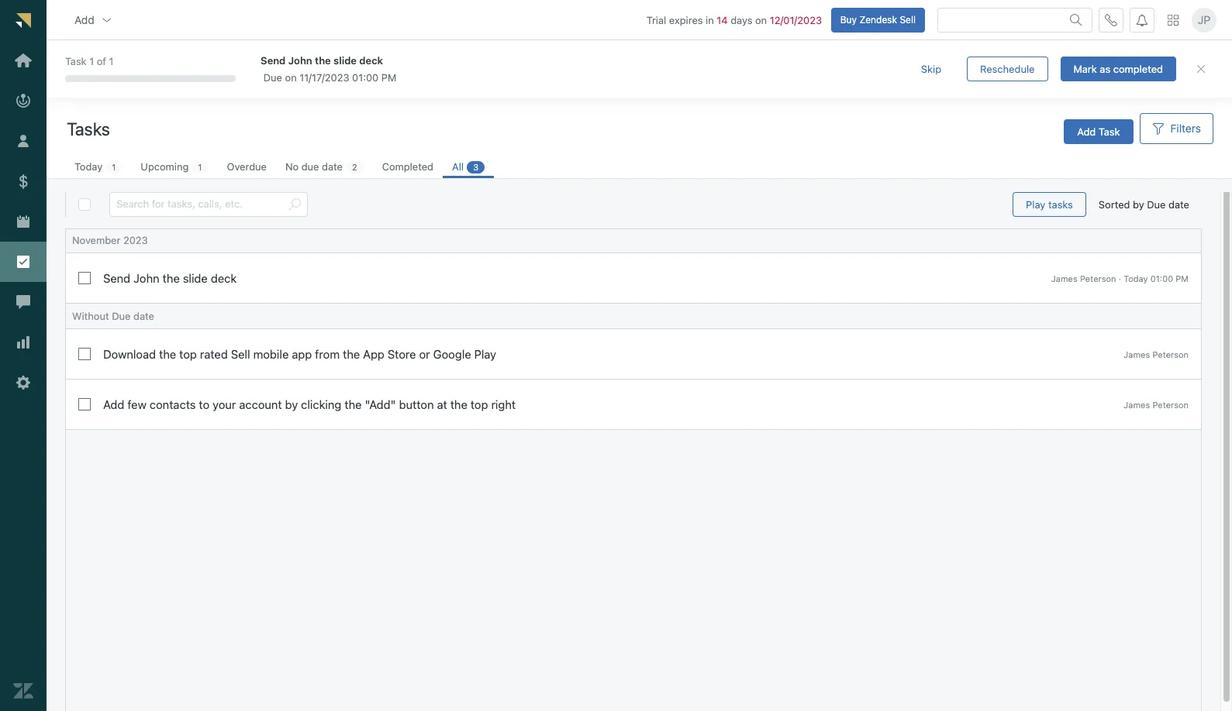 Task type: describe. For each thing, give the bounding box(es) containing it.
due inside "send john the slide deck due on 11/17/2023 01:00 pm"
[[263, 71, 282, 84]]

filters
[[1170, 122, 1201, 135]]

sell inside button
[[900, 14, 916, 25]]

check box image
[[78, 399, 91, 411]]

button
[[399, 398, 434, 412]]

send john the slide deck
[[103, 271, 237, 285]]

01:00 inside "send john the slide deck due on 11/17/2023 01:00 pm"
[[352, 71, 379, 84]]

reschedule button
[[967, 57, 1048, 81]]

trial expires in 14 days on 12/01/2023
[[646, 14, 822, 26]]

add for add task
[[1077, 125, 1096, 138]]

store
[[388, 347, 416, 361]]

james for download the top rated sell mobile app from the app store or google play
[[1124, 349, 1150, 360]]

expires
[[669, 14, 703, 26]]

skip button
[[908, 57, 955, 81]]

add for add
[[74, 13, 94, 26]]

mark as completed
[[1073, 62, 1163, 75]]

2 horizontal spatial date
[[1169, 198, 1189, 211]]

send john the slide deck link
[[261, 53, 880, 67]]

upcoming
[[141, 160, 189, 173]]

add task
[[1077, 125, 1120, 138]]

james for add few contacts to your account by clicking the "add" button at the top right
[[1124, 400, 1150, 410]]

peterson for download the top rated sell mobile app from the app store or google play
[[1152, 349, 1189, 360]]

1 vertical spatial 01:00
[[1150, 273, 1173, 284]]

zendesk
[[859, 14, 897, 25]]

check box image for send john the slide deck
[[78, 272, 91, 285]]

james peterson for download the top rated sell mobile app from the app store or google play
[[1124, 349, 1189, 360]]

buy
[[840, 14, 857, 25]]

1 vertical spatial sell
[[231, 347, 250, 361]]

1 vertical spatial today
[[1124, 273, 1148, 284]]

app
[[363, 347, 385, 361]]

send for send john the slide deck
[[103, 271, 130, 285]]

Search for tasks, calls, etc. field
[[116, 193, 282, 216]]

search image
[[288, 198, 301, 211]]

1 vertical spatial due
[[1147, 198, 1166, 211]]

add for add few contacts to your account by clicking the "add" button at the top right
[[103, 398, 124, 412]]

account
[[239, 398, 282, 412]]

mark
[[1073, 62, 1097, 75]]

jp button
[[1192, 7, 1217, 32]]

november
[[72, 234, 120, 247]]

1 left upcoming
[[112, 162, 116, 172]]

clicking
[[301, 398, 341, 412]]

play tasks button
[[1013, 192, 1086, 217]]

google
[[433, 347, 471, 361]]

no
[[285, 160, 299, 173]]

play tasks
[[1026, 198, 1073, 211]]

0 vertical spatial peterson
[[1080, 273, 1116, 284]]

right
[[491, 398, 516, 412]]

as
[[1100, 62, 1110, 75]]

or
[[419, 347, 430, 361]]

cancel image
[[1195, 63, 1207, 75]]

deck for send john the slide deck
[[211, 271, 237, 285]]

buy zendesk sell
[[840, 14, 916, 25]]

contacts
[[150, 398, 196, 412]]

the inside "send john the slide deck due on 11/17/2023 01:00 pm"
[[315, 54, 331, 66]]

james peterson · today 01:00 pm
[[1051, 273, 1189, 284]]

play inside button
[[1026, 198, 1045, 211]]

0 horizontal spatial task
[[65, 55, 87, 68]]

date for without due date
[[133, 310, 154, 323]]

app
[[292, 347, 312, 361]]

due
[[301, 160, 319, 173]]

calls image
[[1105, 14, 1117, 26]]

november 2023
[[72, 234, 148, 247]]

3
[[473, 162, 478, 172]]

zendesk products image
[[1168, 14, 1179, 25]]

deck for send john the slide deck due on 11/17/2023 01:00 pm
[[359, 54, 383, 66]]

2 vertical spatial due
[[112, 310, 131, 323]]

zendesk image
[[13, 682, 33, 702]]

peterson for add few contacts to your account by clicking the "add" button at the top right
[[1152, 400, 1189, 410]]

reschedule
[[980, 62, 1035, 75]]

1 right the of
[[109, 55, 114, 68]]

0 horizontal spatial today
[[74, 160, 103, 173]]

add button
[[62, 4, 125, 35]]

no due date
[[285, 160, 343, 173]]

slide for send john the slide deck
[[183, 271, 208, 285]]

completed
[[1113, 62, 1163, 75]]

sorted
[[1099, 198, 1130, 211]]

without due date
[[72, 310, 154, 323]]



Task type: locate. For each thing, give the bounding box(es) containing it.
1 vertical spatial by
[[285, 398, 298, 412]]

play left tasks
[[1026, 198, 1045, 211]]

deck inside "send john the slide deck due on 11/17/2023 01:00 pm"
[[359, 54, 383, 66]]

2
[[352, 162, 357, 172]]

1 horizontal spatial slide
[[333, 54, 357, 66]]

1 vertical spatial add
[[1077, 125, 1096, 138]]

days
[[731, 14, 752, 26]]

2023
[[123, 234, 148, 247]]

1 right upcoming
[[198, 162, 202, 172]]

tasks
[[67, 118, 110, 139]]

2 vertical spatial peterson
[[1152, 400, 1189, 410]]

1 vertical spatial top
[[471, 398, 488, 412]]

0 horizontal spatial sell
[[231, 347, 250, 361]]

check box image
[[78, 272, 91, 285], [78, 348, 91, 361]]

today down the tasks in the left of the page
[[74, 160, 103, 173]]

james peterson for add few contacts to your account by clicking the "add" button at the top right
[[1124, 400, 1189, 410]]

task left the of
[[65, 55, 87, 68]]

1 horizontal spatial john
[[288, 54, 312, 66]]

0 vertical spatial by
[[1133, 198, 1144, 211]]

0 horizontal spatial 01:00
[[352, 71, 379, 84]]

1 horizontal spatial 01:00
[[1150, 273, 1173, 284]]

0 vertical spatial james peterson
[[1124, 349, 1189, 360]]

send john the slide deck due on 11/17/2023 01:00 pm
[[261, 54, 396, 84]]

1 horizontal spatial sell
[[900, 14, 916, 25]]

add left chevron down icon at left top
[[74, 13, 94, 26]]

task 1 of 1
[[65, 55, 114, 68]]

james
[[1051, 273, 1078, 284], [1124, 349, 1150, 360], [1124, 400, 1150, 410]]

pm right 11/17/2023
[[381, 71, 396, 84]]

1
[[89, 55, 94, 68], [109, 55, 114, 68], [112, 162, 116, 172], [198, 162, 202, 172]]

by right sorted
[[1133, 198, 1144, 211]]

0 vertical spatial add
[[74, 13, 94, 26]]

by
[[1133, 198, 1144, 211], [285, 398, 298, 412]]

the
[[315, 54, 331, 66], [163, 271, 180, 285], [159, 347, 176, 361], [343, 347, 360, 361], [345, 398, 362, 412], [450, 398, 467, 412]]

1 horizontal spatial send
[[261, 54, 286, 66]]

0 horizontal spatial slide
[[183, 271, 208, 285]]

01:00 right 11/17/2023
[[352, 71, 379, 84]]

trial
[[646, 14, 666, 26]]

top left rated
[[179, 347, 197, 361]]

skip
[[921, 62, 941, 75]]

add left few
[[103, 398, 124, 412]]

1 vertical spatial check box image
[[78, 348, 91, 361]]

due right without
[[112, 310, 131, 323]]

1 horizontal spatial task
[[1099, 125, 1120, 138]]

11/17/2023
[[299, 71, 349, 84]]

0 horizontal spatial top
[[179, 347, 197, 361]]

to
[[199, 398, 210, 412]]

play
[[1026, 198, 1045, 211], [474, 347, 496, 361]]

0 vertical spatial play
[[1026, 198, 1045, 211]]

peterson
[[1080, 273, 1116, 284], [1152, 349, 1189, 360], [1152, 400, 1189, 410]]

add few contacts to your account by clicking the "add" button at the top right
[[103, 398, 516, 412]]

date for no due date
[[322, 160, 343, 173]]

top
[[179, 347, 197, 361], [471, 398, 488, 412]]

add task button
[[1064, 119, 1133, 144]]

1 horizontal spatial deck
[[359, 54, 383, 66]]

2 vertical spatial add
[[103, 398, 124, 412]]

john down 2023
[[133, 271, 160, 285]]

1 james peterson from the top
[[1124, 349, 1189, 360]]

1 horizontal spatial by
[[1133, 198, 1144, 211]]

0 vertical spatial due
[[263, 71, 282, 84]]

deck
[[359, 54, 383, 66], [211, 271, 237, 285]]

1 horizontal spatial top
[[471, 398, 488, 412]]

date right the due
[[322, 160, 343, 173]]

2 horizontal spatial due
[[1147, 198, 1166, 211]]

0 horizontal spatial date
[[133, 310, 154, 323]]

john inside "send john the slide deck due on 11/17/2023 01:00 pm"
[[288, 54, 312, 66]]

1 check box image from the top
[[78, 272, 91, 285]]

chevron down image
[[101, 14, 113, 26]]

add
[[74, 13, 94, 26], [1077, 125, 1096, 138], [103, 398, 124, 412]]

in
[[706, 14, 714, 26]]

check box image down without
[[78, 348, 91, 361]]

check box image up without
[[78, 272, 91, 285]]

top left right
[[471, 398, 488, 412]]

0 vertical spatial slide
[[333, 54, 357, 66]]

send
[[261, 54, 286, 66], [103, 271, 130, 285]]

0 horizontal spatial due
[[112, 310, 131, 323]]

sell
[[900, 14, 916, 25], [231, 347, 250, 361]]

date
[[322, 160, 343, 173], [1169, 198, 1189, 211], [133, 310, 154, 323]]

on right the days
[[755, 14, 767, 26]]

send for send john the slide deck due on 11/17/2023 01:00 pm
[[261, 54, 286, 66]]

1 vertical spatial james peterson
[[1124, 400, 1189, 410]]

sell right rated
[[231, 347, 250, 361]]

tasks
[[1048, 198, 1073, 211]]

1 vertical spatial send
[[103, 271, 130, 285]]

2 horizontal spatial add
[[1077, 125, 1096, 138]]

0 vertical spatial pm
[[381, 71, 396, 84]]

from
[[315, 347, 340, 361]]

2 check box image from the top
[[78, 348, 91, 361]]

john for send john the slide deck
[[133, 271, 160, 285]]

mobile
[[253, 347, 289, 361]]

task inside button
[[1099, 125, 1120, 138]]

slide up 11/17/2023
[[333, 54, 357, 66]]

pm
[[381, 71, 396, 84], [1176, 273, 1189, 284]]

1 vertical spatial james
[[1124, 349, 1150, 360]]

0 vertical spatial send
[[261, 54, 286, 66]]

jp
[[1198, 13, 1211, 26]]

add inside add task button
[[1077, 125, 1096, 138]]

john up 11/17/2023
[[288, 54, 312, 66]]

task
[[65, 55, 87, 68], [1099, 125, 1120, 138]]

few
[[127, 398, 147, 412]]

on left 11/17/2023
[[285, 71, 297, 84]]

pm right the · at right top
[[1176, 273, 1189, 284]]

0 vertical spatial sell
[[900, 14, 916, 25]]

james peterson
[[1124, 349, 1189, 360], [1124, 400, 1189, 410]]

today
[[74, 160, 103, 173], [1124, 273, 1148, 284]]

1 horizontal spatial on
[[755, 14, 767, 26]]

john for send john the slide deck due on 11/17/2023 01:00 pm
[[288, 54, 312, 66]]

check box image for download the top rated sell mobile app from the app store or google play
[[78, 348, 91, 361]]

14
[[717, 14, 728, 26]]

play right google
[[474, 347, 496, 361]]

0 horizontal spatial add
[[74, 13, 94, 26]]

john
[[288, 54, 312, 66], [133, 271, 160, 285]]

0 vertical spatial deck
[[359, 54, 383, 66]]

at
[[437, 398, 447, 412]]

2 vertical spatial james
[[1124, 400, 1150, 410]]

send inside "send john the slide deck due on 11/17/2023 01:00 pm"
[[261, 54, 286, 66]]

0 vertical spatial on
[[755, 14, 767, 26]]

0 horizontal spatial john
[[133, 271, 160, 285]]

slide for send john the slide deck due on 11/17/2023 01:00 pm
[[333, 54, 357, 66]]

add inside 'add' button
[[74, 13, 94, 26]]

1 vertical spatial deck
[[211, 271, 237, 285]]

1 vertical spatial john
[[133, 271, 160, 285]]

1 vertical spatial peterson
[[1152, 349, 1189, 360]]

pm inside "send john the slide deck due on 11/17/2023 01:00 pm"
[[381, 71, 396, 84]]

0 vertical spatial top
[[179, 347, 197, 361]]

date right sorted
[[1169, 198, 1189, 211]]

·
[[1119, 273, 1121, 284]]

0 vertical spatial task
[[65, 55, 87, 68]]

0 horizontal spatial send
[[103, 271, 130, 285]]

today right the · at right top
[[1124, 273, 1148, 284]]

1 horizontal spatial due
[[263, 71, 282, 84]]

by left the clicking
[[285, 398, 298, 412]]

due
[[263, 71, 282, 84], [1147, 198, 1166, 211], [112, 310, 131, 323]]

task down as
[[1099, 125, 1120, 138]]

2 vertical spatial date
[[133, 310, 154, 323]]

1 horizontal spatial today
[[1124, 273, 1148, 284]]

1 vertical spatial play
[[474, 347, 496, 361]]

0 horizontal spatial play
[[474, 347, 496, 361]]

add down mark in the right of the page
[[1077, 125, 1096, 138]]

mark as completed button
[[1060, 57, 1176, 81]]

bell image
[[1136, 14, 1148, 26]]

your
[[213, 398, 236, 412]]

sorted by due date
[[1099, 198, 1189, 211]]

1 left the of
[[89, 55, 94, 68]]

0 vertical spatial 01:00
[[352, 71, 379, 84]]

2 james peterson from the top
[[1124, 400, 1189, 410]]

0 horizontal spatial by
[[285, 398, 298, 412]]

1 horizontal spatial add
[[103, 398, 124, 412]]

"add"
[[365, 398, 396, 412]]

slide
[[333, 54, 357, 66], [183, 271, 208, 285]]

0 vertical spatial today
[[74, 160, 103, 173]]

0 horizontal spatial on
[[285, 71, 297, 84]]

1 horizontal spatial pm
[[1176, 273, 1189, 284]]

0 vertical spatial john
[[288, 54, 312, 66]]

0 horizontal spatial deck
[[211, 271, 237, 285]]

overdue
[[227, 160, 267, 173]]

1 vertical spatial on
[[285, 71, 297, 84]]

date up download
[[133, 310, 154, 323]]

1 vertical spatial task
[[1099, 125, 1120, 138]]

1 vertical spatial pm
[[1176, 273, 1189, 284]]

1 vertical spatial date
[[1169, 198, 1189, 211]]

completed
[[382, 160, 433, 173]]

1 horizontal spatial date
[[322, 160, 343, 173]]

of
[[97, 55, 106, 68]]

download the top rated sell mobile app from the app store or google play
[[103, 347, 496, 361]]

1 vertical spatial slide
[[183, 271, 208, 285]]

search image
[[1070, 14, 1082, 26]]

01:00 right the · at right top
[[1150, 273, 1173, 284]]

on inside "send john the slide deck due on 11/17/2023 01:00 pm"
[[285, 71, 297, 84]]

01:00
[[352, 71, 379, 84], [1150, 273, 1173, 284]]

0 horizontal spatial pm
[[381, 71, 396, 84]]

filters button
[[1139, 113, 1213, 144]]

sell right zendesk
[[900, 14, 916, 25]]

slide down the search for tasks, calls, etc. field at left top
[[183, 271, 208, 285]]

due right sorted
[[1147, 198, 1166, 211]]

download
[[103, 347, 156, 361]]

slide inside "send john the slide deck due on 11/17/2023 01:00 pm"
[[333, 54, 357, 66]]

on
[[755, 14, 767, 26], [285, 71, 297, 84]]

0 vertical spatial check box image
[[78, 272, 91, 285]]

all
[[452, 160, 464, 173]]

buy zendesk sell button
[[831, 7, 925, 32]]

0 vertical spatial date
[[322, 160, 343, 173]]

1 horizontal spatial play
[[1026, 198, 1045, 211]]

12/01/2023
[[770, 14, 822, 26]]

due left 11/17/2023
[[263, 71, 282, 84]]

rated
[[200, 347, 228, 361]]

0 vertical spatial james
[[1051, 273, 1078, 284]]

without
[[72, 310, 109, 323]]



Task type: vqa. For each thing, say whether or not it's contained in the screenshot.
send related to Send John the slide deck Due on 11/17/2023 01:00 PM
yes



